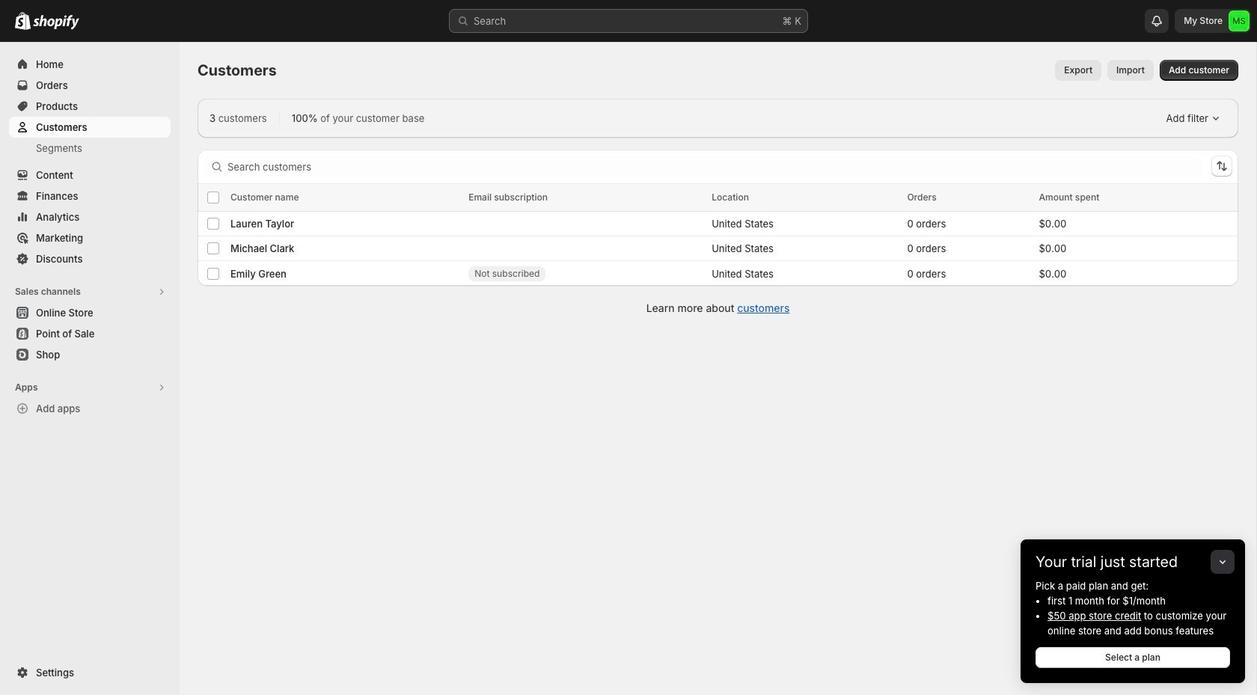 Task type: locate. For each thing, give the bounding box(es) containing it.
Search customers text field
[[227, 156, 1202, 177]]

shopify image
[[15, 12, 31, 30], [33, 15, 79, 30]]

my store image
[[1229, 10, 1250, 31]]

1 horizontal spatial shopify image
[[33, 15, 79, 30]]



Task type: vqa. For each thing, say whether or not it's contained in the screenshot.
Sales channels's SALES
no



Task type: describe. For each thing, give the bounding box(es) containing it.
0 horizontal spatial shopify image
[[15, 12, 31, 30]]



